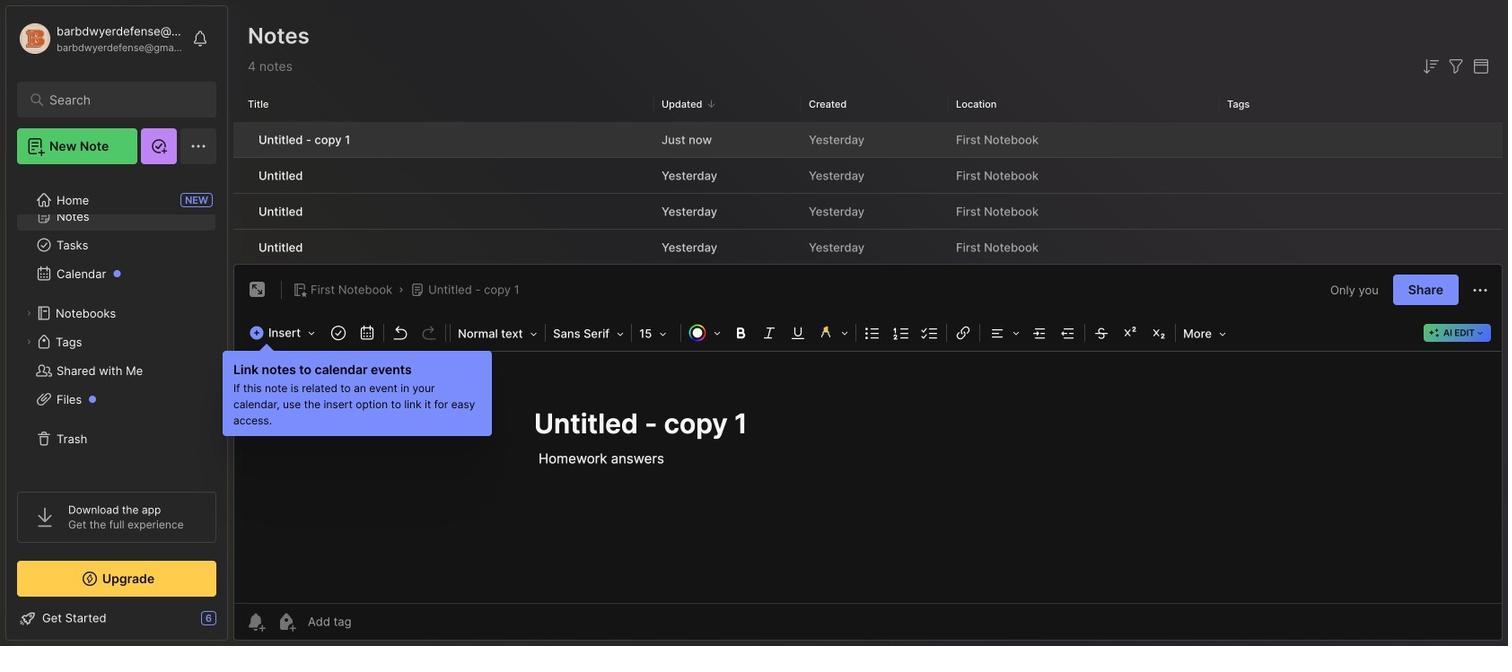 Task type: locate. For each thing, give the bounding box(es) containing it.
highlight image
[[813, 321, 854, 346]]

font color image
[[684, 321, 727, 346]]

main element
[[0, 0, 234, 647]]

italic image
[[757, 321, 782, 346]]

insert image
[[245, 322, 324, 345]]

add a reminder image
[[245, 612, 267, 633]]

expand notebooks image
[[23, 308, 34, 319]]

task image
[[326, 321, 351, 346]]

None search field
[[49, 89, 193, 110]]

row group
[[234, 122, 1504, 267]]

heading level image
[[453, 322, 544, 345]]

font size image
[[634, 322, 679, 345]]

tree
[[6, 173, 227, 476]]

alignment image
[[983, 321, 1026, 346]]

add tag image
[[276, 612, 297, 633]]

bold image
[[729, 321, 754, 346]]

bulleted list image
[[861, 321, 886, 346]]

Note Editor text field
[[234, 351, 1503, 604]]



Task type: vqa. For each thing, say whether or not it's contained in the screenshot.
Note Editor 'text field'
yes



Task type: describe. For each thing, give the bounding box(es) containing it.
calendar event image
[[355, 321, 380, 346]]

outdent image
[[1056, 321, 1082, 346]]

font family image
[[548, 322, 630, 345]]

numbered list image
[[889, 321, 914, 346]]

more image
[[1179, 322, 1232, 345]]

expand note image
[[247, 279, 269, 301]]

tree inside main 'element'
[[6, 173, 227, 476]]

strikethrough image
[[1090, 321, 1115, 346]]

expand tags image
[[23, 337, 34, 348]]

Search text field
[[49, 92, 193, 109]]

none search field inside main 'element'
[[49, 89, 193, 110]]

superscript image
[[1118, 321, 1144, 346]]

indent image
[[1028, 321, 1053, 346]]

undo image
[[388, 321, 413, 346]]

insert link image
[[951, 321, 976, 346]]

subscript image
[[1147, 321, 1172, 346]]

checklist image
[[918, 321, 943, 346]]

note window element
[[234, 264, 1504, 641]]

underline image
[[786, 321, 811, 346]]



